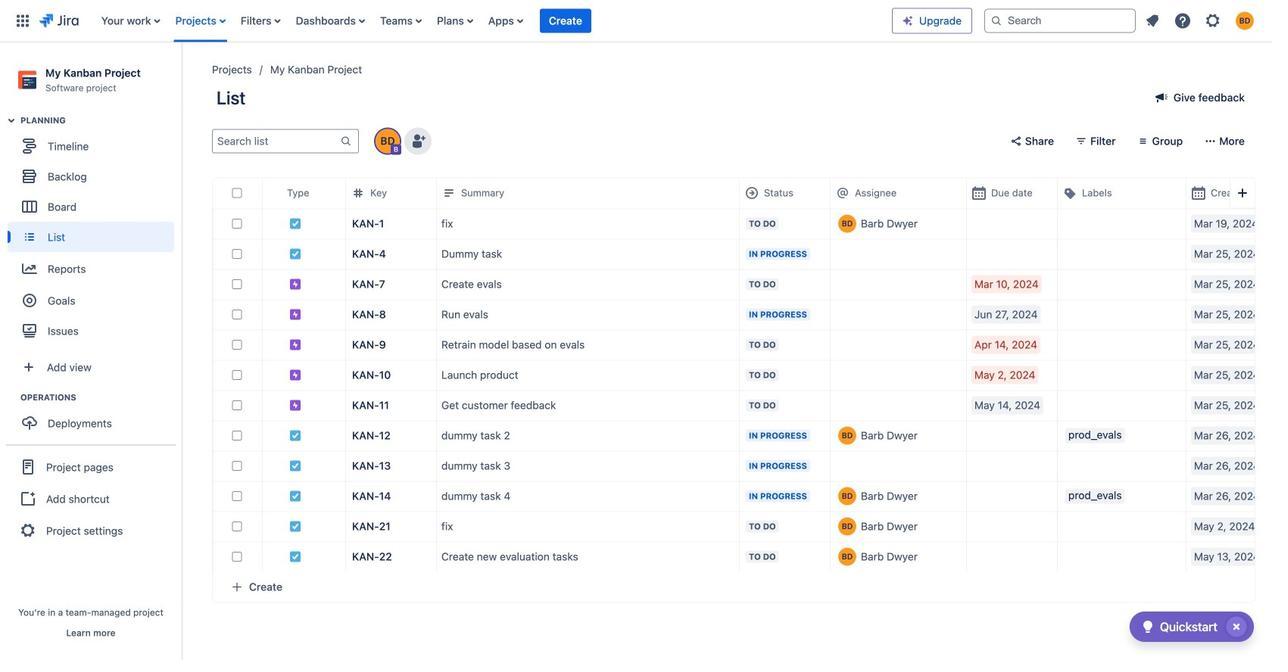Task type: locate. For each thing, give the bounding box(es) containing it.
jira image
[[39, 12, 79, 30], [39, 12, 79, 30]]

1 vertical spatial heading
[[20, 392, 181, 404]]

settings image
[[1205, 12, 1223, 30]]

appswitcher icon image
[[14, 12, 32, 30]]

6 task image from the top
[[289, 521, 302, 533]]

3 task image from the top
[[289, 430, 302, 442]]

dismiss quickstart image
[[1225, 615, 1249, 639]]

7 task image from the top
[[289, 551, 302, 563]]

notifications image
[[1144, 12, 1162, 30]]

sidebar element
[[0, 42, 182, 661]]

goal image
[[23, 294, 36, 308]]

table
[[213, 178, 1273, 572]]

list
[[94, 0, 892, 42], [1139, 7, 1264, 34]]

3 epic image from the top
[[289, 399, 302, 412]]

epic image
[[289, 309, 302, 321], [289, 339, 302, 351]]

1 vertical spatial group
[[8, 392, 181, 443]]

planning image
[[2, 112, 20, 130]]

2 vertical spatial epic image
[[289, 399, 302, 412]]

2 heading from the top
[[20, 392, 181, 404]]

0 vertical spatial epic image
[[289, 309, 302, 321]]

1 vertical spatial epic image
[[289, 339, 302, 351]]

list item
[[540, 0, 592, 42]]

help image
[[1174, 12, 1192, 30]]

group
[[8, 115, 181, 351], [8, 392, 181, 443], [6, 445, 176, 552]]

heading
[[20, 115, 181, 127], [20, 392, 181, 404]]

0 horizontal spatial list
[[94, 0, 892, 42]]

1 heading from the top
[[20, 115, 181, 127]]

primary element
[[9, 0, 892, 42]]

0 vertical spatial group
[[8, 115, 181, 351]]

epic image
[[289, 278, 302, 290], [289, 369, 302, 381], [289, 399, 302, 412]]

search image
[[991, 15, 1003, 27]]

2 epic image from the top
[[289, 369, 302, 381]]

1 vertical spatial epic image
[[289, 369, 302, 381]]

task image
[[289, 218, 302, 230], [289, 248, 302, 260], [289, 430, 302, 442], [289, 460, 302, 472], [289, 490, 302, 502], [289, 521, 302, 533], [289, 551, 302, 563]]

group for operations image
[[8, 392, 181, 443]]

group for planning icon on the top of page
[[8, 115, 181, 351]]

0 vertical spatial epic image
[[289, 278, 302, 290]]

banner
[[0, 0, 1273, 42]]

None search field
[[985, 9, 1136, 33]]

0 vertical spatial heading
[[20, 115, 181, 127]]

Search list field
[[213, 131, 340, 152]]



Task type: vqa. For each thing, say whether or not it's contained in the screenshot.
automations menu button icon
no



Task type: describe. For each thing, give the bounding box(es) containing it.
1 epic image from the top
[[289, 309, 302, 321]]

4 task image from the top
[[289, 460, 302, 472]]

1 epic image from the top
[[289, 278, 302, 290]]

heading for operations image group
[[20, 392, 181, 404]]

1 task image from the top
[[289, 218, 302, 230]]

Search field
[[985, 9, 1136, 33]]

sidebar navigation image
[[165, 61, 198, 91]]

your profile and settings image
[[1236, 12, 1255, 30]]

operations image
[[2, 389, 20, 407]]

2 task image from the top
[[289, 248, 302, 260]]

heading for group associated with planning icon on the top of page
[[20, 115, 181, 127]]

2 vertical spatial group
[[6, 445, 176, 552]]

2 epic image from the top
[[289, 339, 302, 351]]

5 task image from the top
[[289, 490, 302, 502]]

1 horizontal spatial list
[[1139, 7, 1264, 34]]



